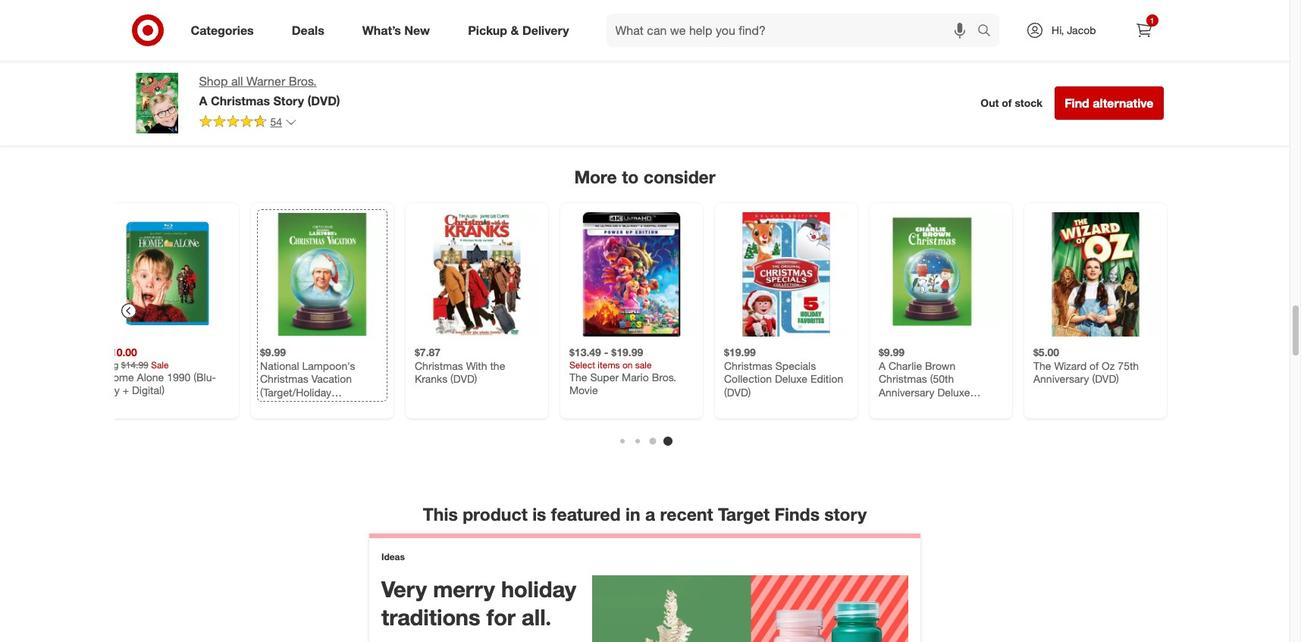 Task type: vqa. For each thing, say whether or not it's contained in the screenshot.
$200
no



Task type: describe. For each thing, give the bounding box(es) containing it.
all
[[231, 74, 243, 89]]

items
[[597, 359, 620, 370]]

anniversary for charlie
[[879, 385, 934, 398]]

ray
[[105, 383, 119, 396]]

a
[[645, 503, 655, 525]]

what's new
[[362, 22, 430, 38]]

$9.99 for national
[[260, 346, 286, 358]]

edition
[[810, 372, 843, 385]]

this product is featured in a recent target finds story
[[423, 503, 867, 525]]

1 cart from the left
[[234, 42, 252, 53]]

very merry holiday traditions for all. image
[[592, 576, 909, 642]]

mario
[[622, 370, 649, 383]]

pickup & delivery
[[468, 22, 569, 38]]

out of stock
[[981, 97, 1043, 109]]

- inside "women's colorblock striped rib sweater - cupshe add to cart"
[[1068, 11, 1072, 24]]

pickup
[[468, 22, 507, 38]]

home
[[105, 370, 134, 383]]

striped
[[970, 11, 1004, 24]]

national lampoon's christmas vacation (target/holiday snowglobe/linelook/special edition/green) (dvd) image
[[260, 212, 384, 336]]

more
[[574, 166, 617, 187]]

pickup & delivery link
[[455, 14, 588, 47]]

new
[[405, 22, 430, 38]]

$19.99 christmas specials collection deluxe edition (dvd)
[[724, 346, 843, 398]]

recent
[[660, 503, 713, 525]]

lampoon's
[[302, 359, 355, 372]]

$13.49
[[569, 346, 601, 358]]

story
[[273, 93, 304, 108]]

deals
[[292, 22, 324, 38]]

bros. inside shop all warner bros. a christmas story (dvd)
[[289, 74, 317, 89]]

on
[[622, 359, 633, 370]]

super
[[590, 370, 619, 383]]

+
[[122, 383, 129, 396]]

christmas inside $19.99 christmas specials collection deluxe edition (dvd)
[[724, 359, 772, 372]]

this
[[423, 503, 458, 525]]

4 add from the left
[[822, 42, 839, 53]]

featured
[[551, 503, 621, 525]]

3 add from the left
[[667, 42, 684, 53]]

edition)
[[879, 399, 914, 412]]

digital)
[[132, 383, 164, 396]]

with
[[466, 359, 487, 372]]

54 link
[[199, 114, 297, 132]]

search
[[971, 24, 1007, 39]]

select
[[569, 359, 595, 370]]

ideas
[[381, 552, 405, 563]]

$19.99 inside $19.99 christmas specials collection deluxe edition (dvd)
[[724, 346, 756, 358]]

consider
[[644, 166, 716, 187]]

product
[[463, 503, 528, 525]]

find alternative button
[[1055, 86, 1164, 120]]

find
[[1065, 96, 1090, 111]]

the
[[490, 359, 505, 372]]

reg
[[105, 359, 118, 370]]

traditions
[[381, 604, 481, 631]]

a inside shop all warner bros. a christmas story (dvd)
[[199, 93, 207, 108]]

rib
[[1007, 11, 1023, 24]]

edition/green)
[[260, 412, 328, 425]]

oz
[[1102, 359, 1115, 372]]

sweater
[[1026, 11, 1065, 24]]

search button
[[971, 14, 1007, 50]]

christmas inside $7.87 christmas with the kranks (dvd)
[[414, 359, 463, 372]]

cupshe
[[970, 25, 1007, 37]]

(dvd) inside shop all warner bros. a christmas story (dvd)
[[308, 93, 340, 108]]

3 add to cart button from the left
[[660, 36, 723, 60]]

sale
[[151, 359, 168, 370]]

1990
[[167, 370, 190, 383]]

christmas with the kranks (dvd) image
[[414, 212, 539, 336]]

women's colorblock striped rib sweater - cupshe link
[[970, 0, 1094, 37]]

&
[[511, 22, 519, 38]]

brown
[[925, 359, 955, 372]]

stock
[[1015, 97, 1043, 109]]

sale
[[635, 359, 652, 370]]

categories link
[[178, 14, 273, 47]]

shop
[[199, 74, 228, 89]]

- inside $13.49 - $19.99 select items on sale the super mario bros. movie
[[604, 346, 608, 358]]

$7.87 christmas with the kranks (dvd)
[[414, 346, 505, 385]]

$10.00 reg $14.99 sale home alone 1990 (blu- ray + digital)
[[105, 346, 216, 396]]

5 add to cart button from the left
[[970, 36, 1032, 60]]

the inside $13.49 - $19.99 select items on sale the super mario bros. movie
[[569, 370, 587, 383]]

hi,
[[1052, 24, 1064, 36]]



Task type: locate. For each thing, give the bounding box(es) containing it.
1 horizontal spatial the
[[1033, 359, 1051, 372]]

$9.99 for a
[[879, 346, 905, 358]]

bros.
[[289, 74, 317, 89], [652, 370, 676, 383]]

christmas down the national
[[260, 372, 308, 385]]

What can we help you find? suggestions appear below search field
[[606, 14, 981, 47]]

$9.99 a charlie brown christmas (50th anniversary deluxe edition) (dvd) (gll)
[[879, 346, 973, 412]]

$14.99
[[121, 359, 148, 370]]

1 vertical spatial -
[[604, 346, 608, 358]]

5 add from the left
[[976, 42, 994, 53]]

0 vertical spatial of
[[1002, 97, 1012, 109]]

4 add to cart from the left
[[822, 42, 871, 53]]

jacob
[[1067, 24, 1096, 36]]

1 add to cart from the left
[[203, 42, 252, 53]]

add to cart button
[[196, 36, 259, 60], [506, 36, 568, 60], [660, 36, 723, 60], [815, 36, 877, 60], [970, 36, 1032, 60]]

(dvd) inside $19.99 christmas specials collection deluxe edition (dvd)
[[724, 385, 751, 398]]

collection
[[724, 372, 772, 385]]

0 horizontal spatial deluxe
[[775, 372, 807, 385]]

merry
[[433, 576, 495, 603]]

bros. inside $13.49 - $19.99 select items on sale the super mario bros. movie
[[652, 370, 676, 383]]

2 cart from the left
[[543, 42, 561, 53]]

of left oz
[[1090, 359, 1099, 372]]

a charlie brown christmas (50th anniversary deluxe edition) (dvd) (gll) image
[[879, 212, 1003, 336]]

$13.49 - $19.99 select items on sale the super mario bros. movie
[[569, 346, 676, 396]]

$9.99 inside $9.99 a charlie brown christmas (50th anniversary deluxe edition) (dvd) (gll)
[[879, 346, 905, 358]]

54
[[270, 115, 282, 128]]

a down shop
[[199, 93, 207, 108]]

1 horizontal spatial -
[[1068, 11, 1072, 24]]

categories
[[191, 22, 254, 38]]

0 vertical spatial -
[[1068, 11, 1072, 24]]

deluxe inside $19.99 christmas specials collection deluxe edition (dvd)
[[775, 372, 807, 385]]

add to cart for third add to cart button from the left
[[667, 42, 716, 53]]

(dvd) down with
[[450, 372, 477, 385]]

0 horizontal spatial -
[[604, 346, 608, 358]]

(dvd) down "collection"
[[724, 385, 751, 398]]

$9.99 inside $9.99 national lampoon's christmas vacation (target/holiday snowglobe/linelook/special edition/green) (dvd)
[[260, 346, 286, 358]]

0 vertical spatial deluxe
[[775, 372, 807, 385]]

the super mario bros. movie image
[[569, 212, 694, 336]]

cart inside "women's colorblock striped rib sweater - cupshe add to cart"
[[1008, 42, 1025, 53]]

bros. right sale
[[652, 370, 676, 383]]

kranks
[[414, 372, 447, 385]]

for
[[487, 604, 516, 631]]

christmas down charlie
[[879, 372, 927, 385]]

hi, jacob
[[1052, 24, 1096, 36]]

$19.99 inside $13.49 - $19.99 select items on sale the super mario bros. movie
[[611, 346, 643, 358]]

0 vertical spatial bros.
[[289, 74, 317, 89]]

4 add to cart button from the left
[[815, 36, 877, 60]]

(dvd) down (50th
[[917, 399, 944, 412]]

add inside "women's colorblock striped rib sweater - cupshe add to cart"
[[976, 42, 994, 53]]

anniversary down wizard
[[1033, 372, 1089, 385]]

75th
[[1118, 359, 1139, 372]]

add to cart for 5th add to cart button from the right
[[203, 42, 252, 53]]

deluxe
[[775, 372, 807, 385], [937, 385, 970, 398]]

$5.00 the wizard of oz 75th anniversary (dvd)
[[1033, 346, 1139, 385]]

colorblock
[[1017, 0, 1068, 11]]

more to consider
[[574, 166, 716, 187]]

movie
[[569, 383, 598, 396]]

the wizard of oz 75th anniversary (dvd) image
[[1033, 212, 1158, 336]]

(dvd) inside $9.99 national lampoon's christmas vacation (target/holiday snowglobe/linelook/special edition/green) (dvd)
[[331, 412, 358, 425]]

0 horizontal spatial a
[[199, 93, 207, 108]]

3 add to cart from the left
[[667, 42, 716, 53]]

1 add from the left
[[203, 42, 220, 53]]

1 vertical spatial of
[[1090, 359, 1099, 372]]

bros. up story
[[289, 74, 317, 89]]

anniversary up edition)
[[879, 385, 934, 398]]

- right hi,
[[1068, 11, 1072, 24]]

2 $19.99 from the left
[[724, 346, 756, 358]]

1 vertical spatial bros.
[[652, 370, 676, 383]]

0 horizontal spatial $19.99
[[611, 346, 643, 358]]

christmas specials collection deluxe edition (dvd) image
[[724, 212, 848, 336]]

specials
[[775, 359, 816, 372]]

1 add to cart button from the left
[[196, 36, 259, 60]]

deluxe down the specials
[[775, 372, 807, 385]]

image of a christmas story (dvd) image
[[126, 73, 187, 133]]

anniversary for wizard
[[1033, 372, 1089, 385]]

1 vertical spatial deluxe
[[937, 385, 970, 398]]

0 vertical spatial a
[[199, 93, 207, 108]]

1 horizontal spatial anniversary
[[1033, 372, 1089, 385]]

(dvd) inside $9.99 a charlie brown christmas (50th anniversary deluxe edition) (dvd) (gll)
[[917, 399, 944, 412]]

find alternative
[[1065, 96, 1154, 111]]

$19.99 up on
[[611, 346, 643, 358]]

1 horizontal spatial bros.
[[652, 370, 676, 383]]

1 link
[[1127, 14, 1161, 47]]

0 horizontal spatial the
[[569, 370, 587, 383]]

1 vertical spatial anniversary
[[879, 385, 934, 398]]

christmas down "all"
[[211, 93, 270, 108]]

a left charlie
[[879, 359, 886, 372]]

1 horizontal spatial of
[[1090, 359, 1099, 372]]

$5.00
[[1033, 346, 1059, 358]]

christmas inside $9.99 national lampoon's christmas vacation (target/holiday snowglobe/linelook/special edition/green) (dvd)
[[260, 372, 308, 385]]

(dvd) right story
[[308, 93, 340, 108]]

to inside "women's colorblock striped rib sweater - cupshe add to cart"
[[996, 42, 1005, 53]]

of inside $5.00 the wizard of oz 75th anniversary (dvd)
[[1090, 359, 1099, 372]]

christmas up "collection"
[[724, 359, 772, 372]]

$10.00
[[105, 346, 137, 358]]

what's new link
[[349, 14, 449, 47]]

0 horizontal spatial $9.99
[[260, 346, 286, 358]]

very merry holiday traditions for all.
[[381, 576, 576, 631]]

holiday
[[501, 576, 576, 603]]

alternative
[[1093, 96, 1154, 111]]

national
[[260, 359, 299, 372]]

is
[[533, 503, 546, 525]]

christmas inside shop all warner bros. a christmas story (dvd)
[[211, 93, 270, 108]]

1 $19.99 from the left
[[611, 346, 643, 358]]

5 cart from the left
[[1008, 42, 1025, 53]]

-
[[1068, 11, 1072, 24], [604, 346, 608, 358]]

alone
[[137, 370, 164, 383]]

the up movie
[[569, 370, 587, 383]]

story
[[825, 503, 867, 525]]

anniversary inside $5.00 the wizard of oz 75th anniversary (dvd)
[[1033, 372, 1089, 385]]

out
[[981, 97, 999, 109]]

0 horizontal spatial bros.
[[289, 74, 317, 89]]

(gll)
[[947, 399, 973, 412]]

4 cart from the left
[[853, 42, 871, 53]]

a inside $9.99 a charlie brown christmas (50th anniversary deluxe edition) (dvd) (gll)
[[879, 359, 886, 372]]

finds
[[775, 503, 820, 525]]

very
[[381, 576, 427, 603]]

add to cart for 4th add to cart button from right
[[512, 42, 561, 53]]

2 add to cart from the left
[[512, 42, 561, 53]]

shop all warner bros. a christmas story (dvd)
[[199, 74, 340, 108]]

2 add to cart button from the left
[[506, 36, 568, 60]]

1 horizontal spatial a
[[879, 359, 886, 372]]

(dvd) down oz
[[1092, 372, 1119, 385]]

women's colorblock striped rib sweater - cupshe add to cart
[[970, 0, 1072, 53]]

(blu-
[[193, 370, 216, 383]]

snowglobe/linelook/special
[[260, 399, 396, 412]]

home alone 1990 (blu-ray + digital) image
[[105, 212, 229, 336]]

what's
[[362, 22, 401, 38]]

the
[[1033, 359, 1051, 372], [569, 370, 587, 383]]

(dvd) inside $7.87 christmas with the kranks (dvd)
[[450, 372, 477, 385]]

0 vertical spatial anniversary
[[1033, 372, 1089, 385]]

$19.99
[[611, 346, 643, 358], [724, 346, 756, 358]]

anniversary
[[1033, 372, 1089, 385], [879, 385, 934, 398]]

all.
[[522, 604, 552, 631]]

women's
[[970, 0, 1014, 11]]

anniversary inside $9.99 a charlie brown christmas (50th anniversary deluxe edition) (dvd) (gll)
[[879, 385, 934, 398]]

in
[[626, 503, 641, 525]]

deals link
[[279, 14, 343, 47]]

2 $9.99 from the left
[[879, 346, 905, 358]]

3 cart from the left
[[698, 42, 716, 53]]

of right out
[[1002, 97, 1012, 109]]

$9.99 up charlie
[[879, 346, 905, 358]]

deluxe up (gll)
[[937, 385, 970, 398]]

wizard
[[1054, 359, 1087, 372]]

$9.99 up the national
[[260, 346, 286, 358]]

target
[[718, 503, 770, 525]]

0 horizontal spatial of
[[1002, 97, 1012, 109]]

christmas up kranks
[[414, 359, 463, 372]]

1 $9.99 from the left
[[260, 346, 286, 358]]

add to cart
[[203, 42, 252, 53], [512, 42, 561, 53], [667, 42, 716, 53], [822, 42, 871, 53]]

(50th
[[930, 372, 954, 385]]

1 horizontal spatial deluxe
[[937, 385, 970, 398]]

warner
[[246, 74, 285, 89]]

$19.99 up "collection"
[[724, 346, 756, 358]]

1 horizontal spatial $9.99
[[879, 346, 905, 358]]

the inside $5.00 the wizard of oz 75th anniversary (dvd)
[[1033, 359, 1051, 372]]

vacation
[[311, 372, 352, 385]]

(dvd) down snowglobe/linelook/special
[[331, 412, 358, 425]]

delivery
[[522, 22, 569, 38]]

1 vertical spatial a
[[879, 359, 886, 372]]

$7.87
[[414, 346, 440, 358]]

add
[[203, 42, 220, 53], [512, 42, 530, 53], [667, 42, 684, 53], [822, 42, 839, 53], [976, 42, 994, 53]]

0 horizontal spatial anniversary
[[879, 385, 934, 398]]

add to cart for fourth add to cart button
[[822, 42, 871, 53]]

2 add from the left
[[512, 42, 530, 53]]

(dvd) inside $5.00 the wizard of oz 75th anniversary (dvd)
[[1092, 372, 1119, 385]]

the down $5.00
[[1033, 359, 1051, 372]]

- up 'items'
[[604, 346, 608, 358]]

1 horizontal spatial $19.99
[[724, 346, 756, 358]]

deluxe inside $9.99 a charlie brown christmas (50th anniversary deluxe edition) (dvd) (gll)
[[937, 385, 970, 398]]

christmas inside $9.99 a charlie brown christmas (50th anniversary deluxe edition) (dvd) (gll)
[[879, 372, 927, 385]]

charlie
[[888, 359, 922, 372]]



